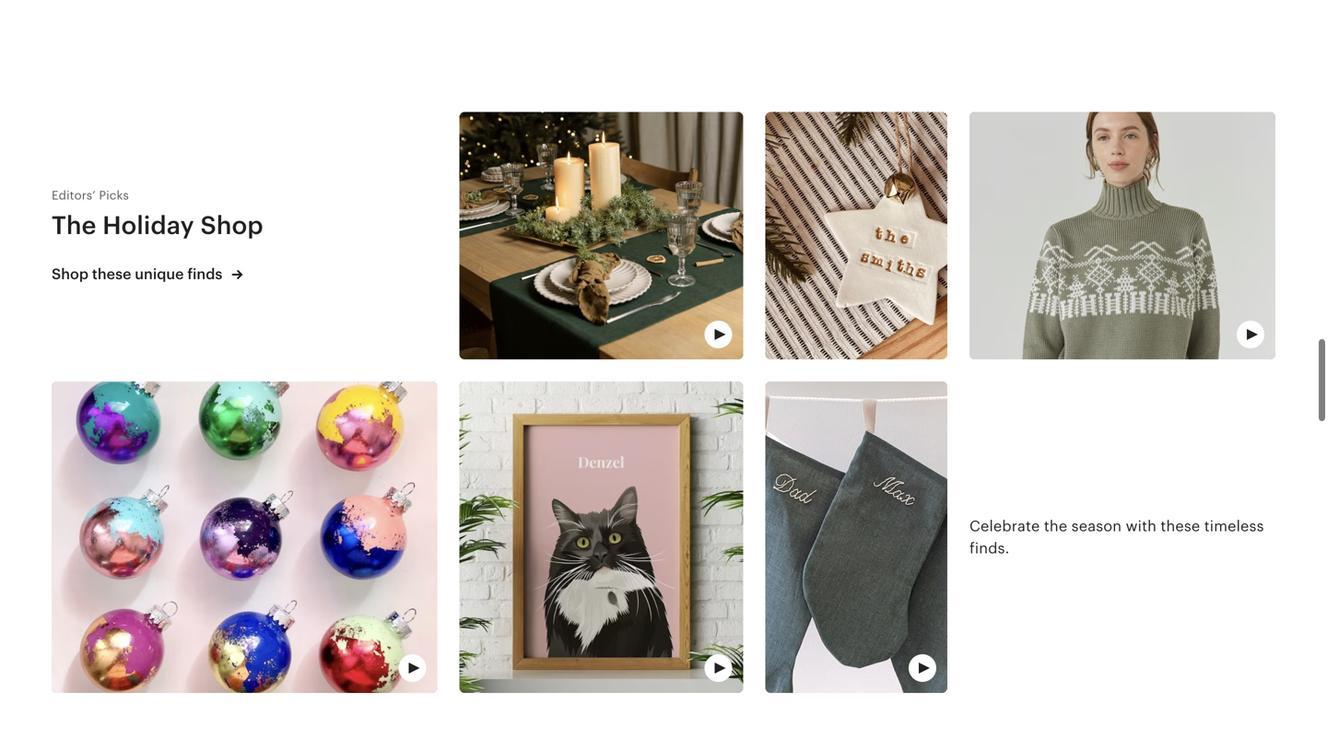 Task type: vqa. For each thing, say whether or not it's contained in the screenshot.
"colours?"
no



Task type: describe. For each thing, give the bounding box(es) containing it.
season
[[1072, 518, 1122, 535]]

these inside 'shop these unique finds' link
[[92, 266, 131, 282]]

picks
[[99, 188, 129, 202]]

editors' picks the holiday shop
[[52, 188, 263, 240]]

custom pet portrait, cat portrait, dog portrait, personalised pet portrait from photo, pet memorial, personalised gift, unique gift, uk & us image
[[460, 382, 743, 693]]

unique
[[135, 266, 184, 282]]

holiday
[[103, 211, 194, 240]]

these inside celebrate the season with these timeless finds.
[[1161, 518, 1200, 535]]

editors'
[[52, 188, 96, 202]]

the
[[52, 211, 96, 240]]

set of 12 multicolored gold leaf christmas ornaments - colorful metallic 2" glass balls image
[[52, 382, 437, 693]]

shop these unique finds
[[52, 266, 226, 282]]

sage green winter fairisle sweater, sustainable merino wool turtleneck sweater, perfect winter gift, fitted chunky patterned knit sweater image
[[970, 112, 1276, 360]]



Task type: locate. For each thing, give the bounding box(es) containing it.
with
[[1126, 518, 1157, 535]]

the
[[1044, 518, 1068, 535]]

shop up 'shop these unique finds' link
[[200, 211, 263, 240]]

0 horizontal spatial these
[[92, 266, 131, 282]]

celebrate the season with these timeless finds.
[[970, 518, 1264, 557]]

handmade personalised clay bauble tree decoration, christmas decoration, tree decs, boho decor, bohemian, xmas, noel, decoration gift image
[[766, 112, 947, 360]]

these
[[92, 266, 131, 282], [1161, 518, 1200, 535]]

timeless
[[1204, 518, 1264, 535]]

these left unique
[[92, 266, 131, 282]]

1 vertical spatial these
[[1161, 518, 1200, 535]]

shop inside editors' picks the holiday shop
[[200, 211, 263, 240]]

holiday table runner, table setting, farmhouse table setting, custom size, christmas runner, natural table decor, soft table runner image
[[460, 112, 743, 360]]

celebrate
[[970, 518, 1040, 535]]

1 horizontal spatial shop
[[200, 211, 263, 240]]

hand embroidered linen personalized holiday stocking in basil green image
[[766, 382, 947, 693]]

0 horizontal spatial shop
[[52, 266, 89, 282]]

1 vertical spatial shop
[[52, 266, 89, 282]]

shop
[[200, 211, 263, 240], [52, 266, 89, 282]]

1 horizontal spatial these
[[1161, 518, 1200, 535]]

finds.
[[970, 540, 1010, 557]]

shop these unique finds link
[[52, 264, 437, 285]]

0 vertical spatial these
[[92, 266, 131, 282]]

finds
[[187, 266, 222, 282]]

0 vertical spatial shop
[[200, 211, 263, 240]]

these right with
[[1161, 518, 1200, 535]]

shop down the
[[52, 266, 89, 282]]



